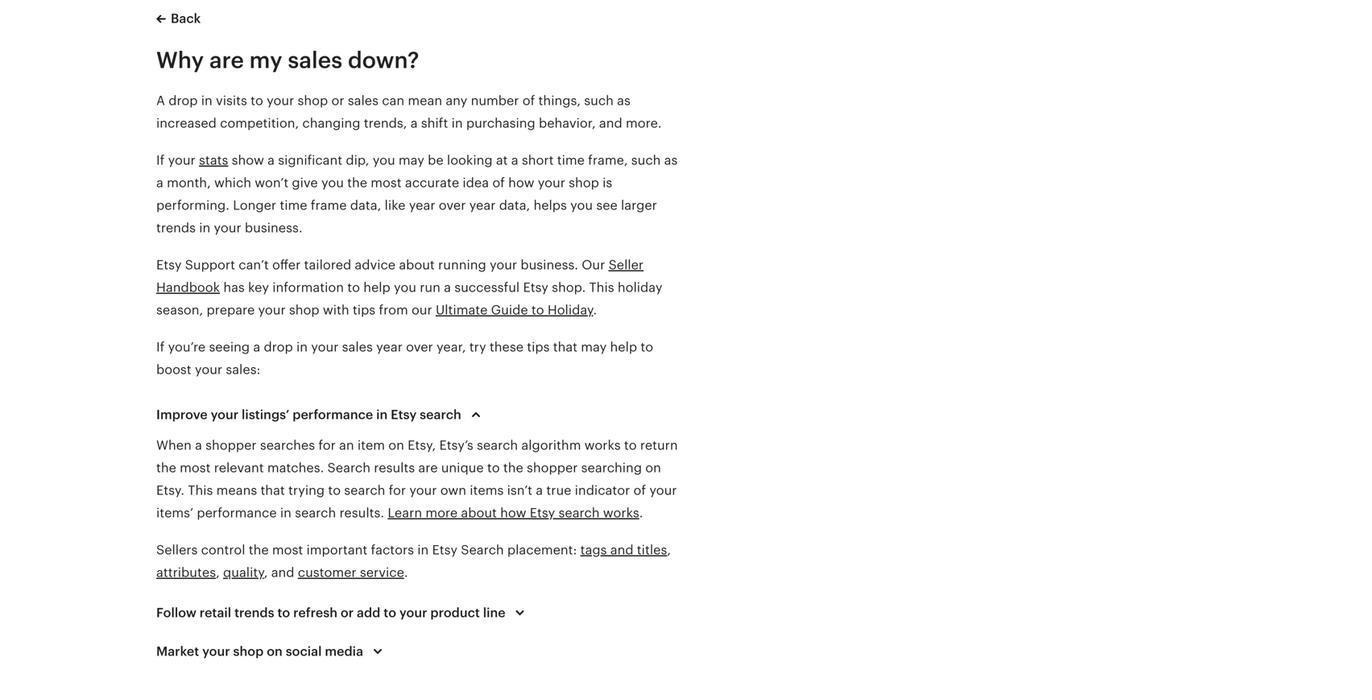 Task type: vqa. For each thing, say whether or not it's contained in the screenshot.
Leave for Leave a review
no



Task type: describe. For each thing, give the bounding box(es) containing it.
help inside "if you're seeing a drop in your sales year over year, try these tips that may help to boost your sales:"
[[611, 340, 638, 355]]

a inside has key information to help you run a successful etsy shop. this holiday season, prepare your shop with tips from our
[[444, 280, 451, 295]]

refresh
[[293, 606, 338, 621]]

most inside show a significant dip, you may be looking at a short time frame, such as a month, which won't give you the most accurate idea of how your shop is performing. longer time frame data, like year over year data, helps you see larger trends in your business.
[[371, 176, 402, 190]]

looking
[[447, 153, 493, 168]]

the up etsy.
[[156, 461, 176, 475]]

your up month,
[[168, 153, 196, 168]]

1 horizontal spatial year
[[409, 198, 436, 213]]

larger
[[621, 198, 657, 213]]

2 horizontal spatial .
[[640, 506, 644, 521]]

your inside has key information to help you run a successful etsy shop. this holiday season, prepare your shop with tips from our
[[258, 303, 286, 318]]

at
[[496, 153, 508, 168]]

to right "guide"
[[532, 303, 544, 318]]

. inside sellers control the most important factors in etsy search placement: tags and titles , attributes , quality , and customer service .
[[404, 566, 408, 580]]

back
[[171, 11, 201, 26]]

guide
[[491, 303, 528, 318]]

you left see at the left top of page
[[571, 198, 593, 213]]

show a significant dip, you may be looking at a short time frame, such as a month, which won't give you the most accurate idea of how your shop is performing. longer time frame data, like year over year data, helps you see larger trends in your business.
[[156, 153, 678, 235]]

improve
[[156, 408, 208, 422]]

holiday
[[618, 280, 663, 295]]

learn more about how etsy search works .
[[388, 506, 644, 521]]

your right "market"
[[202, 645, 230, 659]]

shop inside has key information to help you run a successful etsy shop. this holiday season, prepare your shop with tips from our
[[289, 303, 320, 318]]

year inside "if you're seeing a drop in your sales year over year, try these tips that may help to boost your sales:"
[[376, 340, 403, 355]]

why are my sales down?
[[156, 48, 420, 73]]

items
[[470, 484, 504, 498]]

over inside show a significant dip, you may be looking at a short time frame, such as a month, which won't give you the most accurate idea of how your shop is performing. longer time frame data, like year over year data, helps you see larger trends in your business.
[[439, 198, 466, 213]]

how inside show a significant dip, you may be looking at a short time frame, such as a month, which won't give you the most accurate idea of how your shop is performing. longer time frame data, like year over year data, helps you see larger trends in your business.
[[509, 176, 535, 190]]

1 horizontal spatial ,
[[264, 566, 268, 580]]

run
[[420, 280, 441, 295]]

from
[[379, 303, 408, 318]]

1 vertical spatial for
[[389, 484, 406, 498]]

seller handbook link
[[156, 258, 644, 295]]

as inside 'a drop in visits to your shop or sales can mean any number of things, such as increased competition, changing trends, a shift in purchasing behavior, and more.'
[[617, 93, 631, 108]]

to right trying
[[328, 484, 341, 498]]

shop.
[[552, 280, 586, 295]]

improve your listings' performance in etsy search
[[156, 408, 462, 422]]

information
[[273, 280, 344, 295]]

matches.
[[267, 461, 324, 475]]

algorithm
[[522, 438, 581, 453]]

purchasing
[[467, 116, 536, 131]]

month,
[[167, 176, 211, 190]]

as inside show a significant dip, you may be looking at a short time frame, such as a month, which won't give you the most accurate idea of how your shop is performing. longer time frame data, like year over year data, helps you see larger trends in your business.
[[665, 153, 678, 168]]

etsy inside dropdown button
[[391, 408, 417, 422]]

follow
[[156, 606, 197, 621]]

my
[[250, 48, 283, 73]]

drop inside 'a drop in visits to your shop or sales can mean any number of things, such as increased competition, changing trends, a shift in purchasing behavior, and more.'
[[169, 93, 198, 108]]

drop inside "if you're seeing a drop in your sales year over year, try these tips that may help to boost your sales:"
[[264, 340, 293, 355]]

accurate
[[405, 176, 460, 190]]

such inside 'a drop in visits to your shop or sales can mean any number of things, such as increased competition, changing trends, a shift in purchasing behavior, and more.'
[[585, 93, 614, 108]]

0 vertical spatial sales
[[288, 48, 343, 73]]

your down return
[[650, 484, 677, 498]]

2 vertical spatial and
[[271, 566, 295, 580]]

offer
[[272, 258, 301, 272]]

sales:
[[226, 363, 261, 377]]

your up learn
[[410, 484, 437, 498]]

follow retail trends to refresh or add to your product line
[[156, 606, 506, 621]]

sales inside 'a drop in visits to your shop or sales can mean any number of things, such as increased competition, changing trends, a shift in purchasing behavior, and more.'
[[348, 93, 379, 108]]

short
[[522, 153, 554, 168]]

dip,
[[346, 153, 370, 168]]

to inside 'a drop in visits to your shop or sales can mean any number of things, such as increased competition, changing trends, a shift in purchasing behavior, and more.'
[[251, 93, 263, 108]]

seeing
[[209, 340, 250, 355]]

this inside has key information to help you run a successful etsy shop. this holiday season, prepare your shop with tips from our
[[590, 280, 615, 295]]

follow retail trends to refresh or add to your product line button
[[142, 594, 545, 633]]

search right the etsy's
[[477, 438, 518, 453]]

your inside 'a drop in visits to your shop or sales can mean any number of things, such as increased competition, changing trends, a shift in purchasing behavior, and more.'
[[267, 93, 294, 108]]

give
[[292, 176, 318, 190]]

are inside when a shopper searches for an item on etsy, etsy's search algorithm works to return the most relevant matches. search results are unique to the shopper searching on etsy. this means that trying to search for your own items isn't a true indicator of your items' performance in search results.
[[419, 461, 438, 475]]

your left listings'
[[211, 408, 239, 422]]

or inside 'a drop in visits to your shop or sales can mean any number of things, such as increased competition, changing trends, a shift in purchasing behavior, and more.'
[[332, 93, 345, 108]]

advice
[[355, 258, 396, 272]]

sellers control the most important factors in etsy search placement: tags and titles , attributes , quality , and customer service .
[[156, 543, 671, 580]]

your down 'with'
[[311, 340, 339, 355]]

to left refresh
[[278, 606, 290, 621]]

significant
[[278, 153, 343, 168]]

most inside sellers control the most important factors in etsy search placement: tags and titles , attributes , quality , and customer service .
[[272, 543, 303, 558]]

if for if you're seeing a drop in your sales year over year, try these tips that may help to boost your sales:
[[156, 340, 165, 355]]

market
[[156, 645, 199, 659]]

market your shop on social media button
[[142, 633, 402, 671]]

successful
[[455, 280, 520, 295]]

number
[[471, 93, 519, 108]]

a
[[156, 93, 165, 108]]

quality link
[[223, 566, 264, 580]]

shop inside 'a drop in visits to your shop or sales can mean any number of things, such as increased competition, changing trends, a shift in purchasing behavior, and more.'
[[298, 93, 328, 108]]

a left month,
[[156, 176, 163, 190]]

titles
[[637, 543, 668, 558]]

search down true
[[559, 506, 600, 521]]

increased
[[156, 116, 217, 131]]

etsy up "handbook" at top
[[156, 258, 182, 272]]

things,
[[539, 93, 581, 108]]

longer
[[233, 198, 277, 213]]

our
[[412, 303, 433, 318]]

ultimate guide to holiday link
[[436, 303, 594, 318]]

retail
[[200, 606, 231, 621]]

1 horizontal spatial .
[[594, 303, 597, 318]]

your down seeing
[[195, 363, 223, 377]]

see
[[597, 198, 618, 213]]

product
[[431, 606, 480, 621]]

means
[[216, 484, 257, 498]]

works inside when a shopper searches for an item on etsy, etsy's search algorithm works to return the most relevant matches. search results are unique to the shopper searching on etsy. this means that trying to search for your own items isn't a true indicator of your items' performance in search results.
[[585, 438, 621, 453]]

searches
[[260, 438, 315, 453]]

why
[[156, 48, 204, 73]]

attributes
[[156, 566, 216, 580]]

1 horizontal spatial time
[[558, 153, 585, 168]]

your up helps
[[538, 176, 566, 190]]

has
[[223, 280, 245, 295]]

improve your listings' performance in etsy search button
[[142, 396, 500, 434]]

performance inside improve your listings' performance in etsy search dropdown button
[[293, 408, 373, 422]]

item
[[358, 438, 385, 453]]

1 vertical spatial time
[[280, 198, 308, 213]]

help inside has key information to help you run a successful etsy shop. this holiday season, prepare your shop with tips from our
[[364, 280, 391, 295]]

searching
[[582, 461, 642, 475]]

0 horizontal spatial about
[[399, 258, 435, 272]]

1 horizontal spatial shopper
[[527, 461, 578, 475]]

a left true
[[536, 484, 543, 498]]

the up isn't on the left bottom of page
[[504, 461, 524, 475]]

trends,
[[364, 116, 407, 131]]

search inside dropdown button
[[420, 408, 462, 422]]

business. inside show a significant dip, you may be looking at a short time frame, such as a month, which won't give you the most accurate idea of how your shop is performing. longer time frame data, like year over year data, helps you see larger trends in your business.
[[245, 221, 303, 235]]

tailored
[[304, 258, 352, 272]]

more.
[[626, 116, 662, 131]]

1 vertical spatial how
[[501, 506, 527, 521]]

or inside dropdown button
[[341, 606, 354, 621]]

such inside show a significant dip, you may be looking at a short time frame, such as a month, which won't give you the most accurate idea of how your shop is performing. longer time frame data, like year over year data, helps you see larger trends in your business.
[[632, 153, 661, 168]]

1 vertical spatial works
[[603, 506, 640, 521]]

the inside show a significant dip, you may be looking at a short time frame, such as a month, which won't give you the most accurate idea of how your shop is performing. longer time frame data, like year over year data, helps you see larger trends in your business.
[[347, 176, 368, 190]]

results.
[[340, 506, 385, 521]]

trends inside show a significant dip, you may be looking at a short time frame, such as a month, which won't give you the most accurate idea of how your shop is performing. longer time frame data, like year over year data, helps you see larger trends in your business.
[[156, 221, 196, 235]]

in down any
[[452, 116, 463, 131]]

important
[[307, 543, 368, 558]]

to left return
[[624, 438, 637, 453]]

helps
[[534, 198, 567, 213]]

your down "longer"
[[214, 221, 242, 235]]

our
[[582, 258, 606, 272]]

changing
[[303, 116, 361, 131]]

a right 'at'
[[512, 153, 519, 168]]

you inside has key information to help you run a successful etsy shop. this holiday season, prepare your shop with tips from our
[[394, 280, 417, 295]]

0 horizontal spatial for
[[319, 438, 336, 453]]

is
[[603, 176, 613, 190]]

etsy support can't offer tailored advice about running your business. our
[[156, 258, 609, 272]]

1 data, from the left
[[350, 198, 381, 213]]

to inside has key information to help you run a successful etsy shop. this holiday season, prepare your shop with tips from our
[[348, 280, 360, 295]]

frame,
[[588, 153, 628, 168]]

search up results.
[[344, 484, 386, 498]]

frame
[[311, 198, 347, 213]]

over inside "if you're seeing a drop in your sales year over year, try these tips that may help to boost your sales:"
[[406, 340, 433, 355]]

be
[[428, 153, 444, 168]]

quality
[[223, 566, 264, 580]]

shift
[[421, 116, 448, 131]]

and inside 'a drop in visits to your shop or sales can mean any number of things, such as increased competition, changing trends, a shift in purchasing behavior, and more.'
[[600, 116, 623, 131]]

can't
[[239, 258, 269, 272]]

in inside when a shopper searches for an item on etsy, etsy's search algorithm works to return the most relevant matches. search results are unique to the shopper searching on etsy. this means that trying to search for your own items isn't a true indicator of your items' performance in search results.
[[280, 506, 292, 521]]

stats link
[[199, 153, 228, 168]]



Task type: locate. For each thing, give the bounding box(es) containing it.
0 horizontal spatial .
[[404, 566, 408, 580]]

0 horizontal spatial such
[[585, 93, 614, 108]]

2 vertical spatial on
[[267, 645, 283, 659]]

any
[[446, 93, 468, 108]]

in right factors
[[418, 543, 429, 558]]

etsy,
[[408, 438, 436, 453]]

1 vertical spatial and
[[611, 543, 634, 558]]

0 horizontal spatial are
[[209, 48, 244, 73]]

isn't
[[507, 484, 533, 498]]

prepare
[[207, 303, 255, 318]]

shopper up relevant
[[206, 438, 257, 453]]

1 horizontal spatial as
[[665, 153, 678, 168]]

to up 'with'
[[348, 280, 360, 295]]

data, left like
[[350, 198, 381, 213]]

most up like
[[371, 176, 402, 190]]

drop
[[169, 93, 198, 108], [264, 340, 293, 355]]

how down short
[[509, 176, 535, 190]]

try
[[470, 340, 486, 355]]

factors
[[371, 543, 414, 558]]

1 horizontal spatial business.
[[521, 258, 579, 272]]

1 vertical spatial on
[[646, 461, 662, 475]]

0 horizontal spatial of
[[493, 176, 505, 190]]

learn more about how etsy search works link
[[388, 506, 640, 521]]

holiday
[[548, 303, 594, 318]]

2 horizontal spatial ,
[[668, 543, 671, 558]]

your up successful
[[490, 258, 518, 272]]

etsy down true
[[530, 506, 555, 521]]

that down holiday
[[553, 340, 578, 355]]

about up run
[[399, 258, 435, 272]]

etsy down 'more'
[[432, 543, 458, 558]]

0 horizontal spatial may
[[399, 153, 425, 168]]

0 vertical spatial as
[[617, 93, 631, 108]]

this
[[590, 280, 615, 295], [188, 484, 213, 498]]

back link
[[156, 9, 201, 28]]

shop inside show a significant dip, you may be looking at a short time frame, such as a month, which won't give you the most accurate idea of how your shop is performing. longer time frame data, like year over year data, helps you see larger trends in your business.
[[569, 176, 600, 190]]

more
[[426, 506, 458, 521]]

time down give
[[280, 198, 308, 213]]

as right frame,
[[665, 153, 678, 168]]

in inside "if you're seeing a drop in your sales year over year, try these tips that may help to boost your sales:"
[[297, 340, 308, 355]]

such down more.
[[632, 153, 661, 168]]

etsy inside sellers control the most important factors in etsy search placement: tags and titles , attributes , quality , and customer service .
[[432, 543, 458, 558]]

in inside sellers control the most important factors in etsy search placement: tags and titles , attributes , quality , and customer service .
[[418, 543, 429, 558]]

. down factors
[[404, 566, 408, 580]]

performance inside when a shopper searches for an item on etsy, etsy's search algorithm works to return the most relevant matches. search results are unique to the shopper searching on etsy. this means that trying to search for your own items isn't a true indicator of your items' performance in search results.
[[197, 506, 277, 521]]

on
[[389, 438, 404, 453], [646, 461, 662, 475], [267, 645, 283, 659]]

0 horizontal spatial year
[[376, 340, 403, 355]]

etsy up ultimate guide to holiday .
[[523, 280, 549, 295]]

0 vertical spatial drop
[[169, 93, 198, 108]]

0 horizontal spatial most
[[180, 461, 211, 475]]

search inside sellers control the most important factors in etsy search placement: tags and titles , attributes , quality , and customer service .
[[461, 543, 504, 558]]

most inside when a shopper searches for an item on etsy, etsy's search algorithm works to return the most relevant matches. search results are unique to the shopper searching on etsy. this means that trying to search for your own items isn't a true indicator of your items' performance in search results.
[[180, 461, 211, 475]]

0 horizontal spatial shopper
[[206, 438, 257, 453]]

which
[[214, 176, 251, 190]]

the
[[347, 176, 368, 190], [156, 461, 176, 475], [504, 461, 524, 475], [249, 543, 269, 558]]

sellers
[[156, 543, 198, 558]]

1 horizontal spatial of
[[523, 93, 535, 108]]

0 vertical spatial trends
[[156, 221, 196, 235]]

, left customer
[[264, 566, 268, 580]]

has key information to help you run a successful etsy shop. this holiday season, prepare your shop with tips from our
[[156, 280, 663, 318]]

a drop in visits to your shop or sales can mean any number of things, such as increased competition, changing trends, a shift in purchasing behavior, and more.
[[156, 93, 662, 131]]

, down control
[[216, 566, 220, 580]]

as
[[617, 93, 631, 108], [665, 153, 678, 168]]

add
[[357, 606, 381, 621]]

this down our
[[590, 280, 615, 295]]

2 vertical spatial .
[[404, 566, 408, 580]]

0 horizontal spatial this
[[188, 484, 213, 498]]

may inside "if you're seeing a drop in your sales year over year, try these tips that may help to boost your sales:"
[[581, 340, 607, 355]]

1 vertical spatial may
[[581, 340, 607, 355]]

1 horizontal spatial may
[[581, 340, 607, 355]]

shop down information
[[289, 303, 320, 318]]

to right the 'add'
[[384, 606, 397, 621]]

for
[[319, 438, 336, 453], [389, 484, 406, 498]]

1 horizontal spatial are
[[419, 461, 438, 475]]

if your stats
[[156, 153, 228, 168]]

you up frame
[[322, 176, 344, 190]]

0 vertical spatial .
[[594, 303, 597, 318]]

when
[[156, 438, 192, 453]]

results
[[374, 461, 415, 475]]

an
[[339, 438, 354, 453]]

and right quality link
[[271, 566, 295, 580]]

about
[[399, 258, 435, 272], [461, 506, 497, 521]]

service
[[360, 566, 404, 580]]

1 vertical spatial about
[[461, 506, 497, 521]]

your up competition,
[[267, 93, 294, 108]]

performance
[[293, 408, 373, 422], [197, 506, 277, 521]]

shop inside dropdown button
[[233, 645, 264, 659]]

1 vertical spatial if
[[156, 340, 165, 355]]

drop right a
[[169, 93, 198, 108]]

help down the advice
[[364, 280, 391, 295]]

the down "dip,"
[[347, 176, 368, 190]]

0 horizontal spatial data,
[[350, 198, 381, 213]]

time right short
[[558, 153, 585, 168]]

1 if from the top
[[156, 153, 165, 168]]

support
[[185, 258, 235, 272]]

1 vertical spatial such
[[632, 153, 661, 168]]

listings'
[[242, 408, 290, 422]]

2 vertical spatial of
[[634, 484, 646, 498]]

on left 'social'
[[267, 645, 283, 659]]

unique
[[441, 461, 484, 475]]

trends
[[156, 221, 196, 235], [235, 606, 274, 621]]

.
[[594, 303, 597, 318], [640, 506, 644, 521], [404, 566, 408, 580]]

that
[[553, 340, 578, 355], [261, 484, 285, 498]]

a left shift
[[411, 116, 418, 131]]

of inside show a significant dip, you may be looking at a short time frame, such as a month, which won't give you the most accurate idea of how your shop is performing. longer time frame data, like year over year data, helps you see larger trends in your business.
[[493, 176, 505, 190]]

seller
[[609, 258, 644, 272]]

help down holiday at the top of page
[[611, 340, 638, 355]]

1 vertical spatial help
[[611, 340, 638, 355]]

trends inside follow retail trends to refresh or add to your product line dropdown button
[[235, 606, 274, 621]]

0 horizontal spatial as
[[617, 93, 631, 108]]

on down return
[[646, 461, 662, 475]]

0 vertical spatial on
[[389, 438, 404, 453]]

0 horizontal spatial time
[[280, 198, 308, 213]]

tips right these
[[527, 340, 550, 355]]

help
[[364, 280, 391, 295], [611, 340, 638, 355]]

1 vertical spatial tips
[[527, 340, 550, 355]]

trends right retail
[[235, 606, 274, 621]]

if
[[156, 153, 165, 168], [156, 340, 165, 355]]

works
[[585, 438, 621, 453], [603, 506, 640, 521]]

tags
[[581, 543, 607, 558]]

behavior,
[[539, 116, 596, 131]]

return
[[641, 438, 678, 453]]

sales inside "if you're seeing a drop in your sales year over year, try these tips that may help to boost your sales:"
[[342, 340, 373, 355]]

0 vertical spatial search
[[328, 461, 371, 475]]

true
[[547, 484, 572, 498]]

boost
[[156, 363, 192, 377]]

seller handbook
[[156, 258, 644, 295]]

tips right 'with'
[[353, 303, 376, 318]]

a
[[411, 116, 418, 131], [268, 153, 275, 168], [512, 153, 519, 168], [156, 176, 163, 190], [444, 280, 451, 295], [253, 340, 260, 355], [195, 438, 202, 453], [536, 484, 543, 498]]

0 horizontal spatial help
[[364, 280, 391, 295]]

that down matches.
[[261, 484, 285, 498]]

etsy
[[156, 258, 182, 272], [523, 280, 549, 295], [391, 408, 417, 422], [530, 506, 555, 521], [432, 543, 458, 558]]

search inside when a shopper searches for an item on etsy, etsy's search algorithm works to return the most relevant matches. search results are unique to the shopper searching on etsy. this means that trying to search for your own items isn't a true indicator of your items' performance in search results.
[[328, 461, 371, 475]]

0 horizontal spatial on
[[267, 645, 283, 659]]

this right etsy.
[[188, 484, 213, 498]]

0 horizontal spatial performance
[[197, 506, 277, 521]]

ultimate
[[436, 303, 488, 318]]

of down searching
[[634, 484, 646, 498]]

season,
[[156, 303, 203, 318]]

0 vertical spatial business.
[[245, 221, 303, 235]]

visits
[[216, 93, 247, 108]]

such
[[585, 93, 614, 108], [632, 153, 661, 168]]

1 horizontal spatial tips
[[527, 340, 550, 355]]

you right "dip,"
[[373, 153, 395, 168]]

a right the when
[[195, 438, 202, 453]]

a up won't
[[268, 153, 275, 168]]

may down holiday
[[581, 340, 607, 355]]

0 horizontal spatial trends
[[156, 221, 196, 235]]

performance down means at the bottom of the page
[[197, 506, 277, 521]]

. down our
[[594, 303, 597, 318]]

sales left the 'can'
[[348, 93, 379, 108]]

1 horizontal spatial that
[[553, 340, 578, 355]]

0 vertical spatial tips
[[353, 303, 376, 318]]

or up changing
[[332, 93, 345, 108]]

1 horizontal spatial most
[[272, 543, 303, 558]]

shopper down algorithm
[[527, 461, 578, 475]]

1 horizontal spatial trends
[[235, 606, 274, 621]]

0 horizontal spatial over
[[406, 340, 433, 355]]

of inside 'a drop in visits to your shop or sales can mean any number of things, such as increased competition, changing trends, a shift in purchasing behavior, and more.'
[[523, 93, 535, 108]]

and
[[600, 116, 623, 131], [611, 543, 634, 558], [271, 566, 295, 580]]

0 vertical spatial that
[[553, 340, 578, 355]]

0 horizontal spatial search
[[328, 461, 371, 475]]

items'
[[156, 506, 194, 521]]

to inside "if you're seeing a drop in your sales year over year, try these tips that may help to boost your sales:"
[[641, 340, 654, 355]]

you're
[[168, 340, 206, 355]]

1 horizontal spatial data,
[[499, 198, 530, 213]]

business. down "longer"
[[245, 221, 303, 235]]

in down information
[[297, 340, 308, 355]]

etsy up etsy,
[[391, 408, 417, 422]]

0 horizontal spatial ,
[[216, 566, 220, 580]]

that inside "if you're seeing a drop in your sales year over year, try these tips that may help to boost your sales:"
[[553, 340, 578, 355]]

if for if your stats
[[156, 153, 165, 168]]

2 horizontal spatial year
[[470, 198, 496, 213]]

0 vertical spatial help
[[364, 280, 391, 295]]

1 vertical spatial performance
[[197, 506, 277, 521]]

on inside market your shop on social media dropdown button
[[267, 645, 283, 659]]

a inside "if you're seeing a drop in your sales year over year, try these tips that may help to boost your sales:"
[[253, 340, 260, 355]]

0 vertical spatial about
[[399, 258, 435, 272]]

1 horizontal spatial help
[[611, 340, 638, 355]]

0 vertical spatial or
[[332, 93, 345, 108]]

1 horizontal spatial drop
[[264, 340, 293, 355]]

as up more.
[[617, 93, 631, 108]]

1 vertical spatial or
[[341, 606, 354, 621]]

if down increased
[[156, 153, 165, 168]]

most up customer
[[272, 543, 303, 558]]

are down etsy,
[[419, 461, 438, 475]]

1 vertical spatial of
[[493, 176, 505, 190]]

1 vertical spatial are
[[419, 461, 438, 475]]

show
[[232, 153, 264, 168]]

in left visits
[[201, 93, 213, 108]]

over left 'year,'
[[406, 340, 433, 355]]

year down idea at the left top
[[470, 198, 496, 213]]

0 vertical spatial of
[[523, 93, 535, 108]]

0 vertical spatial may
[[399, 153, 425, 168]]

customer service link
[[298, 566, 404, 580]]

2 if from the top
[[156, 340, 165, 355]]

your down key
[[258, 303, 286, 318]]

for left "an"
[[319, 438, 336, 453]]

in
[[201, 93, 213, 108], [452, 116, 463, 131], [199, 221, 211, 235], [297, 340, 308, 355], [376, 408, 388, 422], [280, 506, 292, 521], [418, 543, 429, 558]]

indicator
[[575, 484, 630, 498]]

0 horizontal spatial tips
[[353, 303, 376, 318]]

that inside when a shopper searches for an item on etsy, etsy's search algorithm works to return the most relevant matches. search results are unique to the shopper searching on etsy. this means that trying to search for your own items isn't a true indicator of your items' performance in search results.
[[261, 484, 285, 498]]

etsy inside has key information to help you run a successful etsy shop. this holiday season, prepare your shop with tips from our
[[523, 280, 549, 295]]

1 vertical spatial that
[[261, 484, 285, 498]]

shop left 'social'
[[233, 645, 264, 659]]

tips inside has key information to help you run a successful etsy shop. this holiday season, prepare your shop with tips from our
[[353, 303, 376, 318]]

may inside show a significant dip, you may be looking at a short time frame, such as a month, which won't give you the most accurate idea of how your shop is performing. longer time frame data, like year over year data, helps you see larger trends in your business.
[[399, 153, 425, 168]]

year down from
[[376, 340, 403, 355]]

1 horizontal spatial about
[[461, 506, 497, 521]]

2 data, from the left
[[499, 198, 530, 213]]

shop
[[298, 93, 328, 108], [569, 176, 600, 190], [289, 303, 320, 318], [233, 645, 264, 659]]

1 vertical spatial as
[[665, 153, 678, 168]]

search down "an"
[[328, 461, 371, 475]]

on up 'results'
[[389, 438, 404, 453]]

works up searching
[[585, 438, 621, 453]]

ultimate guide to holiday .
[[436, 303, 597, 318]]

most
[[371, 176, 402, 190], [180, 461, 211, 475], [272, 543, 303, 558]]

of down 'at'
[[493, 176, 505, 190]]

2 vertical spatial sales
[[342, 340, 373, 355]]

1 vertical spatial shopper
[[527, 461, 578, 475]]

your left the product
[[400, 606, 428, 621]]

for down 'results'
[[389, 484, 406, 498]]

etsy.
[[156, 484, 185, 498]]

shop left is
[[569, 176, 600, 190]]

0 vertical spatial performance
[[293, 408, 373, 422]]

search down trying
[[295, 506, 336, 521]]

0 horizontal spatial drop
[[169, 93, 198, 108]]

0 horizontal spatial that
[[261, 484, 285, 498]]

tags and titles link
[[581, 543, 668, 558]]

customer
[[298, 566, 357, 580]]

2 horizontal spatial on
[[646, 461, 662, 475]]

over
[[439, 198, 466, 213], [406, 340, 433, 355]]

in inside show a significant dip, you may be looking at a short time frame, such as a month, which won't give you the most accurate idea of how your shop is performing. longer time frame data, like year over year data, helps you see larger trends in your business.
[[199, 221, 211, 235]]

are left my
[[209, 48, 244, 73]]

idea
[[463, 176, 489, 190]]

tips inside "if you're seeing a drop in your sales year over year, try these tips that may help to boost your sales:"
[[527, 340, 550, 355]]

1 horizontal spatial over
[[439, 198, 466, 213]]

competition,
[[220, 116, 299, 131]]

handbook
[[156, 280, 220, 295]]

1 horizontal spatial this
[[590, 280, 615, 295]]

0 vertical spatial works
[[585, 438, 621, 453]]

1 vertical spatial search
[[461, 543, 504, 558]]

this inside when a shopper searches for an item on etsy, etsy's search algorithm works to return the most relevant matches. search results are unique to the shopper searching on etsy. this means that trying to search for your own items isn't a true indicator of your items' performance in search results.
[[188, 484, 213, 498]]

the inside sellers control the most important factors in etsy search placement: tags and titles , attributes , quality , and customer service .
[[249, 543, 269, 558]]

, right tags
[[668, 543, 671, 558]]

if inside "if you're seeing a drop in your sales year over year, try these tips that may help to boost your sales:"
[[156, 340, 165, 355]]

search up the etsy's
[[420, 408, 462, 422]]

1 horizontal spatial such
[[632, 153, 661, 168]]

year
[[409, 198, 436, 213], [470, 198, 496, 213], [376, 340, 403, 355]]

1 vertical spatial business.
[[521, 258, 579, 272]]

may
[[399, 153, 425, 168], [581, 340, 607, 355]]

0 vertical spatial if
[[156, 153, 165, 168]]

business. up shop.
[[521, 258, 579, 272]]

1 horizontal spatial on
[[389, 438, 404, 453]]

in down performing.
[[199, 221, 211, 235]]

market your shop on social media
[[156, 645, 363, 659]]

in inside dropdown button
[[376, 408, 388, 422]]

0 vertical spatial this
[[590, 280, 615, 295]]

relevant
[[214, 461, 264, 475]]

tips
[[353, 303, 376, 318], [527, 340, 550, 355]]

0 vertical spatial are
[[209, 48, 244, 73]]

when a shopper searches for an item on etsy, etsy's search algorithm works to return the most relevant matches. search results are unique to the shopper searching on etsy. this means that trying to search for your own items isn't a true indicator of your items' performance in search results.
[[156, 438, 678, 521]]

attributes link
[[156, 566, 216, 580]]

of inside when a shopper searches for an item on etsy, etsy's search algorithm works to return the most relevant matches. search results are unique to the shopper searching on etsy. this means that trying to search for your own items isn't a true indicator of your items' performance in search results.
[[634, 484, 646, 498]]

sales right my
[[288, 48, 343, 73]]

,
[[668, 543, 671, 558], [216, 566, 220, 580], [264, 566, 268, 580]]

trends down performing.
[[156, 221, 196, 235]]

1 horizontal spatial performance
[[293, 408, 373, 422]]

these
[[490, 340, 524, 355]]

works down indicator
[[603, 506, 640, 521]]

1 horizontal spatial for
[[389, 484, 406, 498]]

to up items
[[487, 461, 500, 475]]

year down accurate
[[409, 198, 436, 213]]

0 horizontal spatial business.
[[245, 221, 303, 235]]

0 vertical spatial over
[[439, 198, 466, 213]]

and right tags
[[611, 543, 634, 558]]

in down trying
[[280, 506, 292, 521]]

over down accurate
[[439, 198, 466, 213]]

data, left helps
[[499, 198, 530, 213]]

a inside 'a drop in visits to your shop or sales can mean any number of things, such as increased competition, changing trends, a shift in purchasing behavior, and more.'
[[411, 116, 418, 131]]

1 horizontal spatial search
[[461, 543, 504, 558]]

if up boost at the left
[[156, 340, 165, 355]]

1 vertical spatial drop
[[264, 340, 293, 355]]

etsy's
[[440, 438, 474, 453]]

the up quality
[[249, 543, 269, 558]]



